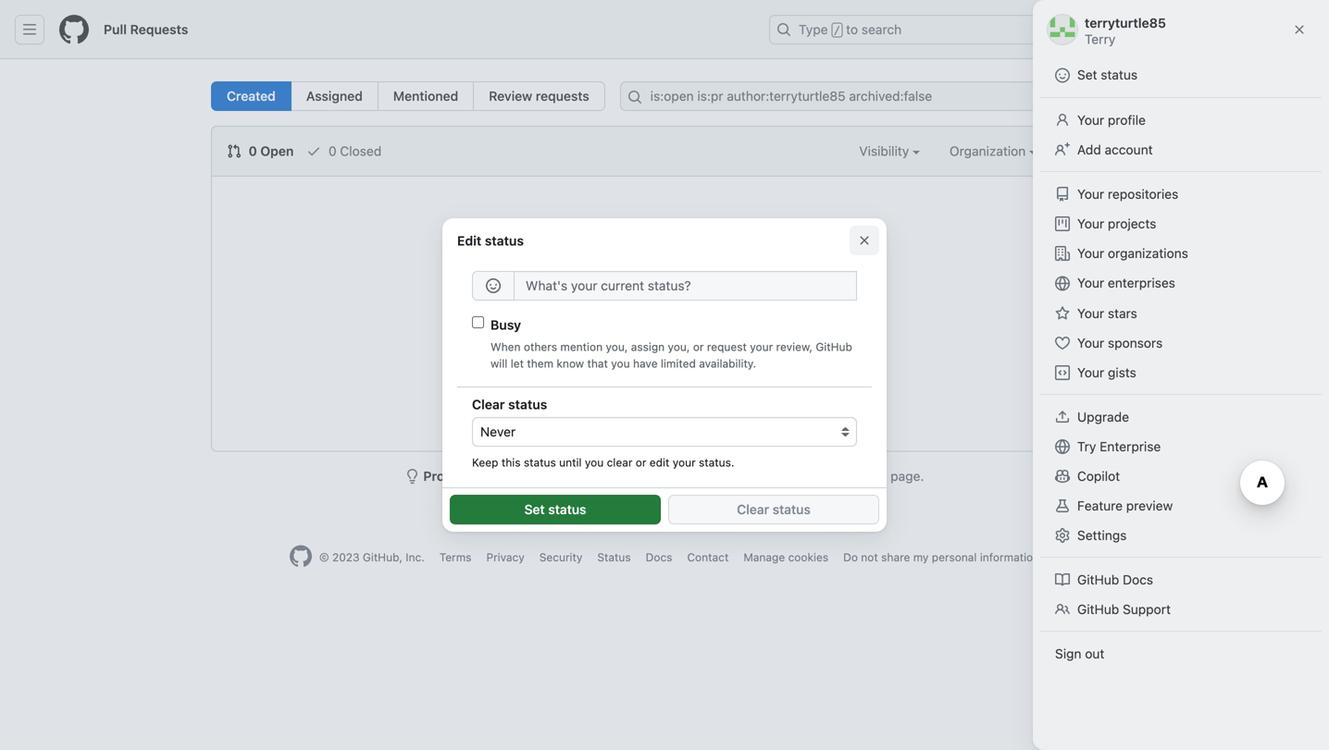 Task type: vqa. For each thing, say whether or not it's contained in the screenshot.
contextvar in the use contextvar instead of threadlocal Test #894: Pull request #581 synchronize             by hramezani
no



Task type: locate. For each thing, give the bounding box(es) containing it.
1 horizontal spatial set status button
[[1048, 60, 1315, 91]]

git pull request image
[[227, 144, 242, 159]]

your repositories
[[1078, 187, 1179, 202]]

your up your stars
[[1078, 275, 1105, 291]]

triangle down image
[[1143, 21, 1158, 36]]

2 vertical spatial your
[[673, 457, 696, 470]]

0 right check icon
[[329, 143, 337, 159]]

busy
[[491, 317, 521, 333]]

1 horizontal spatial docs
[[1123, 573, 1154, 588]]

enterprises
[[1108, 275, 1176, 291]]

set status button up your profile link on the right top
[[1048, 60, 1315, 91]]

add account link
[[1048, 135, 1315, 165]]

1 vertical spatial clear
[[737, 502, 769, 518]]

terryturtle85 terry
[[1085, 15, 1166, 47]]

request up availability.
[[707, 340, 747, 353]]

manage cookies
[[744, 551, 829, 564]]

request
[[707, 340, 747, 353], [663, 469, 709, 484]]

settings
[[1078, 528, 1127, 543]]

1 vertical spatial close image
[[857, 233, 872, 248]]

pull requests element
[[211, 81, 605, 111]]

privacy
[[486, 551, 525, 564]]

0 horizontal spatial issue
[[588, 469, 619, 484]]

0 vertical spatial set status
[[1078, 67, 1138, 82]]

on
[[545, 469, 560, 484]]

0 vertical spatial you
[[611, 357, 630, 370]]

your left projects
[[1078, 216, 1105, 231]]

pull
[[638, 469, 660, 484]]

0 vertical spatial clear status
[[472, 397, 547, 412]]

you
[[473, 348, 498, 366]]

status down "terry"
[[1101, 67, 1138, 82]]

sign
[[1055, 647, 1082, 662]]

feature preview
[[1078, 499, 1173, 514]]

1 you, from the left
[[606, 340, 628, 353]]

homepage image
[[59, 15, 89, 44], [290, 546, 312, 568]]

1 horizontal spatial clear status
[[737, 502, 811, 518]]

1 horizontal spatial clear
[[737, 502, 769, 518]]

your organizations
[[1078, 246, 1189, 261]]

0 vertical spatial request
[[707, 340, 747, 353]]

Search all issues text field
[[620, 81, 1118, 111]]

github support
[[1078, 602, 1171, 617]]

type left g
[[471, 469, 500, 484]]

1 your from the top
[[1078, 112, 1105, 128]]

request right pull
[[663, 469, 709, 484]]

1 vertical spatial homepage image
[[290, 546, 312, 568]]

0 vertical spatial set status button
[[1048, 60, 1315, 91]]

your right edit
[[673, 457, 696, 470]]

until
[[559, 457, 582, 470]]

check image
[[307, 144, 321, 159]]

dialog
[[0, 0, 1329, 751]]

docs
[[646, 551, 673, 564], [1123, 573, 1154, 588]]

visibility button
[[859, 142, 920, 161]]

1 vertical spatial you
[[585, 457, 604, 470]]

0 horizontal spatial clear status
[[472, 397, 547, 412]]

5 your from the top
[[1078, 275, 1105, 291]]

0 horizontal spatial docs
[[646, 551, 673, 564]]

0 horizontal spatial type
[[471, 469, 500, 484]]

1 vertical spatial set
[[524, 502, 545, 518]]

cookies
[[788, 551, 829, 564]]

2 horizontal spatial to
[[846, 22, 858, 37]]

your
[[703, 301, 748, 327], [750, 340, 773, 353], [673, 457, 696, 470]]

advanced search link
[[738, 348, 853, 366]]

smiley image
[[486, 278, 501, 293]]

set inside edit status dialog
[[524, 502, 545, 518]]

i
[[530, 472, 536, 484]]

not
[[861, 551, 878, 564]]

8 your from the top
[[1078, 365, 1105, 380]]

others
[[524, 340, 557, 353]]

0
[[249, 143, 257, 159], [329, 143, 337, 159]]

all of github link
[[591, 348, 675, 366]]

0 vertical spatial homepage image
[[59, 15, 89, 44]]

to left the
[[779, 469, 791, 484]]

1 horizontal spatial homepage image
[[290, 546, 312, 568]]

homepage image left pull
[[59, 15, 89, 44]]

let
[[511, 357, 524, 370]]

issue right "any"
[[588, 469, 619, 484]]

7 your from the top
[[1078, 336, 1105, 351]]

0 horizontal spatial set
[[524, 502, 545, 518]]

your for your profile
[[1078, 112, 1105, 128]]

set status button down on
[[450, 495, 661, 525]]

you
[[611, 357, 630, 370], [585, 457, 604, 470]]

4 your from the top
[[1078, 246, 1105, 261]]

0 for closed
[[329, 143, 337, 159]]

0 horizontal spatial set status button
[[450, 495, 661, 525]]

protip! type g
[[423, 469, 515, 484]]

your inside busy when others mention you, assign you, or request your review,           github will let them know that you have limited availability.
[[750, 340, 773, 353]]

github docs
[[1078, 573, 1154, 588]]

Busy checkbox
[[472, 316, 484, 328]]

1 horizontal spatial to
[[779, 469, 791, 484]]

1 vertical spatial your
[[750, 340, 773, 353]]

1 vertical spatial set status
[[524, 502, 586, 518]]

0 vertical spatial docs
[[646, 551, 673, 564]]

issue right the
[[817, 469, 848, 484]]

your for your enterprises
[[1078, 275, 1105, 291]]

your for your organizations
[[1078, 246, 1105, 261]]

1 vertical spatial clear status
[[737, 502, 811, 518]]

keep
[[472, 457, 498, 470]]

0 vertical spatial clear
[[472, 397, 505, 412]]

set status down on
[[524, 502, 586, 518]]

your down your projects on the right of the page
[[1078, 246, 1105, 261]]

clear status down the back
[[737, 502, 811, 518]]

you right until
[[585, 457, 604, 470]]

1 horizontal spatial set status
[[1078, 67, 1138, 82]]

pull requests
[[104, 22, 188, 37]]

share
[[881, 551, 910, 564]]

your left stars
[[1078, 306, 1105, 321]]

go
[[728, 469, 743, 484]]

your
[[1078, 112, 1105, 128], [1078, 187, 1105, 202], [1078, 216, 1105, 231], [1078, 246, 1105, 261], [1078, 275, 1105, 291], [1078, 306, 1105, 321], [1078, 336, 1105, 351], [1078, 365, 1105, 380]]

/
[[834, 24, 840, 37]]

close image inside edit status dialog
[[857, 233, 872, 248]]

sign out link
[[1048, 640, 1315, 669]]

or left pull
[[622, 469, 635, 484]]

1 horizontal spatial type
[[799, 22, 828, 37]]

clear status
[[472, 397, 547, 412], [737, 502, 811, 518]]

set status for set status button to the bottom
[[524, 502, 586, 518]]

1 vertical spatial type
[[471, 469, 500, 484]]

2 horizontal spatial your
[[750, 340, 773, 353]]

to left go
[[712, 469, 724, 484]]

status down let at the top left
[[508, 397, 547, 412]]

0 horizontal spatial to
[[712, 469, 724, 484]]

docs up support
[[1123, 573, 1154, 588]]

clear status inside button
[[737, 502, 811, 518]]

g
[[509, 472, 515, 484]]

close image
[[1292, 22, 1307, 37], [857, 233, 872, 248]]

6 your from the top
[[1078, 306, 1105, 321]]

manage
[[744, 551, 785, 564]]

your left review,
[[750, 340, 773, 353]]

clear status down let at the top left
[[472, 397, 547, 412]]

1 issue from the left
[[588, 469, 619, 484]]

your up your projects on the right of the page
[[1078, 187, 1105, 202]]

0 horizontal spatial you,
[[606, 340, 628, 353]]

type left /
[[799, 22, 828, 37]]

2 your from the top
[[1078, 187, 1105, 202]]

1 horizontal spatial issue
[[817, 469, 848, 484]]

set down i at the bottom left
[[524, 502, 545, 518]]

your for your sponsors
[[1078, 336, 1105, 351]]

1 horizontal spatial your
[[703, 301, 748, 327]]

0 vertical spatial type
[[799, 22, 828, 37]]

1 horizontal spatial close image
[[1292, 22, 1307, 37]]

0 right git pull request image
[[249, 143, 257, 159]]

review
[[489, 88, 532, 104]]

pull
[[104, 22, 127, 37]]

your for your repositories
[[1078, 187, 1105, 202]]

your up an
[[703, 301, 748, 327]]

your enterprises
[[1078, 275, 1176, 291]]

you, up limited
[[668, 340, 690, 353]]

do not share my personal information button
[[843, 549, 1040, 566]]

repositories
[[1108, 187, 1179, 202]]

mentioned
[[393, 88, 458, 104]]

set status button
[[1048, 60, 1315, 91], [450, 495, 661, 525]]

or up limited
[[693, 340, 704, 353]]

clear down the back
[[737, 502, 769, 518]]

to right /
[[846, 22, 858, 37]]

contact link
[[687, 551, 729, 564]]

set status down "terry"
[[1078, 67, 1138, 82]]

1 horizontal spatial 0
[[329, 143, 337, 159]]

set
[[1078, 67, 1098, 82], [524, 502, 545, 518]]

2 0 from the left
[[329, 143, 337, 159]]

0 vertical spatial set
[[1078, 67, 1098, 82]]

0 horizontal spatial set status
[[524, 502, 586, 518]]

search
[[862, 22, 902, 37], [542, 348, 587, 366], [808, 348, 853, 366]]

settings link
[[1048, 521, 1315, 551]]

clear down the "will"
[[472, 397, 505, 412]]

do
[[843, 551, 858, 564]]

your up add
[[1078, 112, 1105, 128]]

keep this status until you clear or edit your status.
[[472, 457, 735, 470]]

1 horizontal spatial set
[[1078, 67, 1098, 82]]

type / to search
[[799, 22, 902, 37]]

issue opened image
[[654, 251, 676, 273]]

upgrade
[[1078, 410, 1129, 425]]

1 0 from the left
[[249, 143, 257, 159]]

availability.
[[699, 357, 756, 370]]

set status inside edit status dialog
[[524, 502, 586, 518]]

1 horizontal spatial you
[[611, 357, 630, 370]]

3 your from the top
[[1078, 216, 1105, 231]]

your repositories link
[[1048, 180, 1315, 209]]

privacy link
[[486, 551, 525, 564]]

feature preview button
[[1048, 492, 1315, 521]]

set status
[[1078, 67, 1138, 82], [524, 502, 586, 518]]

homepage image left ©
[[290, 546, 312, 568]]

your up your gists
[[1078, 336, 1105, 351]]

your for your stars
[[1078, 306, 1105, 321]]

them
[[527, 357, 554, 370]]

know
[[557, 357, 584, 370]]

you right all
[[611, 357, 630, 370]]

0 horizontal spatial close image
[[857, 233, 872, 248]]

0 horizontal spatial 0
[[249, 143, 257, 159]]

or left the try
[[678, 348, 692, 366]]

or left edit
[[636, 457, 647, 470]]

docs right status link
[[646, 551, 673, 564]]

account
[[1105, 142, 1153, 157]]

try enterprise link
[[1048, 432, 1315, 462]]

your left gists
[[1078, 365, 1105, 380]]

search.
[[753, 301, 826, 327]]

1 horizontal spatial you,
[[668, 340, 690, 353]]

0 vertical spatial your
[[703, 301, 748, 327]]

What's your current status? text field
[[514, 271, 857, 301]]

dialog containing terryturtle85
[[0, 0, 1329, 751]]

set down "terry"
[[1078, 67, 1098, 82]]

request inside busy when others mention you, assign you, or request your review,           github will let them know that you have limited availability.
[[707, 340, 747, 353]]

status down the
[[773, 502, 811, 518]]

you, up that
[[606, 340, 628, 353]]

personal
[[932, 551, 977, 564]]



Task type: describe. For each thing, give the bounding box(es) containing it.
that
[[587, 357, 608, 370]]

limited
[[661, 357, 696, 370]]

your gists link
[[1048, 358, 1315, 388]]

status down "any"
[[548, 502, 586, 518]]

your projects link
[[1048, 209, 1315, 239]]

your profile link
[[1048, 106, 1315, 135]]

copilot
[[1078, 469, 1120, 484]]

github inside github docs link
[[1078, 573, 1119, 588]]

mentioned link
[[378, 81, 474, 111]]

your for your projects
[[1078, 216, 1105, 231]]

organizations
[[1108, 246, 1189, 261]]

the
[[794, 469, 814, 484]]

busy when others mention you, assign you, or request your review,           github will let them know that you have limited availability.
[[491, 317, 853, 370]]

0 open link
[[227, 142, 294, 161]]

you could search all of github or try an advanced search .
[[473, 348, 857, 366]]

light bulb image
[[405, 469, 420, 484]]

organization
[[950, 143, 1029, 159]]

manage cookies button
[[744, 549, 829, 566]]

could
[[501, 348, 539, 366]]

0 horizontal spatial clear
[[472, 397, 505, 412]]

projects
[[1108, 216, 1157, 231]]

organization button
[[950, 142, 1037, 161]]

status up i at the bottom left
[[524, 457, 556, 470]]

your projects
[[1078, 216, 1157, 231]]

your organizations link
[[1048, 239, 1315, 268]]

your gists
[[1078, 365, 1137, 380]]

will
[[491, 357, 508, 370]]

terryturtle85
[[1085, 15, 1166, 31]]

security
[[539, 551, 583, 564]]

2 horizontal spatial search
[[862, 22, 902, 37]]

try
[[1078, 439, 1096, 455]]

github inside the github support 'link'
[[1078, 602, 1119, 617]]

0 horizontal spatial you
[[585, 457, 604, 470]]

edit status dialog
[[442, 218, 887, 533]]

add account
[[1078, 142, 1153, 157]]

inc.
[[406, 551, 425, 564]]

terms
[[440, 551, 472, 564]]

or inside busy when others mention you, assign you, or request your review,           github will let them know that you have limited availability.
[[693, 340, 704, 353]]

2 you, from the left
[[668, 340, 690, 353]]

closed
[[340, 143, 382, 159]]

docs link
[[646, 551, 673, 564]]

mention
[[560, 340, 603, 353]]

copilot link
[[1048, 462, 1315, 492]]

security link
[[539, 551, 583, 564]]

.
[[853, 348, 857, 366]]

no results matched your search.
[[503, 301, 826, 327]]

assigned link
[[290, 81, 378, 111]]

Issues search field
[[620, 81, 1118, 111]]

you inside busy when others mention you, assign you, or request your review,           github will let them know that you have limited availability.
[[611, 357, 630, 370]]

github,
[[363, 551, 403, 564]]

your stars link
[[1048, 299, 1315, 329]]

contact
[[687, 551, 729, 564]]

status link
[[597, 551, 631, 564]]

try enterprise
[[1078, 439, 1161, 455]]

0 horizontal spatial search
[[542, 348, 587, 366]]

1 vertical spatial docs
[[1123, 573, 1154, 588]]

edit
[[457, 233, 482, 248]]

assigned
[[306, 88, 363, 104]]

2 issue from the left
[[817, 469, 848, 484]]

0 horizontal spatial your
[[673, 457, 696, 470]]

add
[[1078, 142, 1101, 157]]

feature
[[1078, 499, 1123, 514]]

protip!
[[423, 469, 467, 484]]

any
[[563, 469, 585, 484]]

0 open
[[245, 143, 294, 159]]

when
[[491, 340, 521, 353]]

0 horizontal spatial homepage image
[[59, 15, 89, 44]]

page.
[[891, 469, 924, 484]]

out
[[1085, 647, 1105, 662]]

requests
[[130, 22, 188, 37]]

terry
[[1085, 31, 1116, 47]]

clear inside button
[[737, 502, 769, 518]]

status right edit
[[485, 233, 524, 248]]

clear
[[607, 457, 633, 470]]

enterprise
[[1100, 439, 1161, 455]]

github inside busy when others mention you, assign you, or request your review,           github will let them know that you have limited availability.
[[816, 340, 853, 353]]

sort button
[[1066, 142, 1103, 161]]

your profile
[[1078, 112, 1146, 128]]

0 closed
[[325, 143, 382, 159]]

set for top set status button
[[1078, 67, 1098, 82]]

results
[[536, 301, 605, 327]]

© 2023 github, inc.
[[319, 551, 425, 564]]

an
[[718, 348, 734, 366]]

search image
[[627, 90, 642, 105]]

sort
[[1066, 143, 1092, 159]]

no
[[503, 301, 532, 327]]

github support link
[[1048, 595, 1315, 625]]

preview
[[1126, 499, 1173, 514]]

edit
[[650, 457, 670, 470]]

set for set status button to the bottom
[[524, 502, 545, 518]]

0 vertical spatial close image
[[1292, 22, 1307, 37]]

your stars
[[1078, 306, 1138, 321]]

1 horizontal spatial search
[[808, 348, 853, 366]]

review requests
[[489, 88, 589, 104]]

plus image
[[1125, 22, 1140, 37]]

my
[[913, 551, 929, 564]]

1 vertical spatial request
[[663, 469, 709, 484]]

your enterprises link
[[1048, 268, 1315, 299]]

your sponsors link
[[1048, 329, 1315, 358]]

sign out
[[1055, 647, 1105, 662]]

status
[[597, 551, 631, 564]]

set status for top set status button
[[1078, 67, 1138, 82]]

status.
[[699, 457, 735, 470]]

0 for open
[[249, 143, 257, 159]]

matched
[[609, 301, 698, 327]]

1 vertical spatial set status button
[[450, 495, 661, 525]]

stars
[[1108, 306, 1138, 321]]

support
[[1123, 602, 1171, 617]]

your for your gists
[[1078, 365, 1105, 380]]

command palette image
[[1071, 22, 1086, 37]]

try
[[696, 348, 714, 366]]



